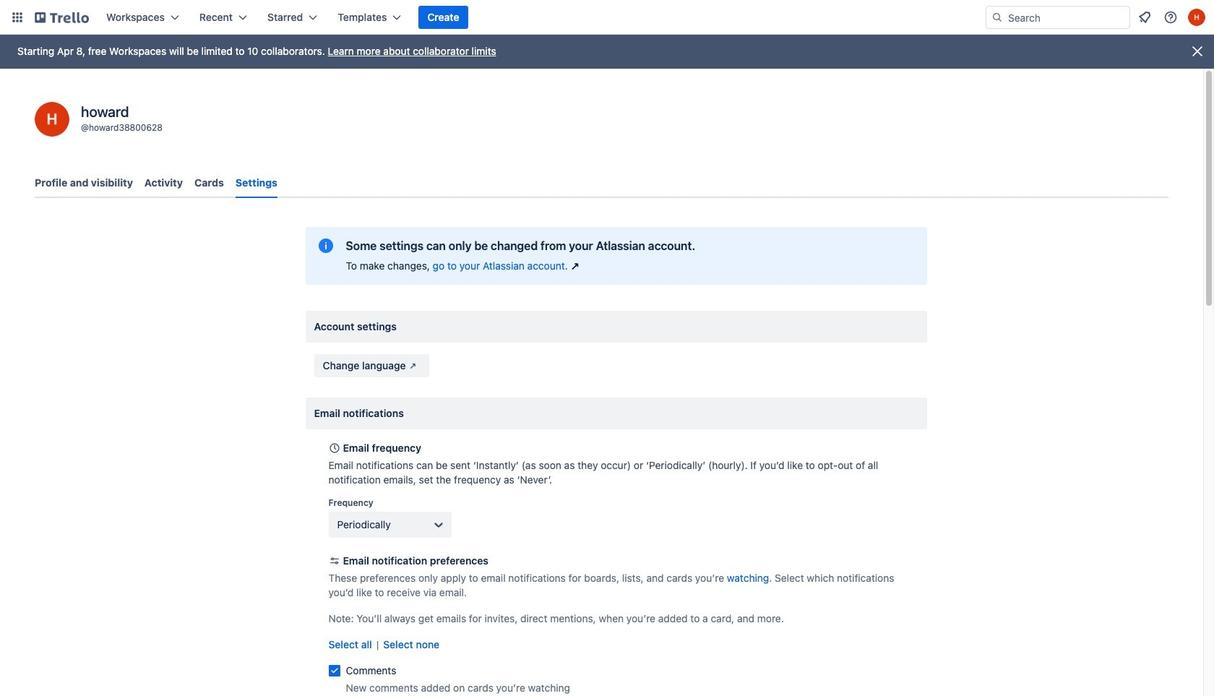 Task type: describe. For each thing, give the bounding box(es) containing it.
search image
[[992, 12, 1003, 23]]

Search field
[[1003, 7, 1130, 27]]

primary element
[[0, 0, 1214, 35]]



Task type: vqa. For each thing, say whether or not it's contained in the screenshot.
Video Call Link
no



Task type: locate. For each thing, give the bounding box(es) containing it.
howard (howard38800628) image
[[1188, 9, 1206, 26]]

open information menu image
[[1164, 10, 1178, 25]]

0 notifications image
[[1136, 9, 1154, 26]]

howard (howard38800628) image
[[35, 102, 69, 137]]

back to home image
[[35, 6, 89, 29]]

sm image
[[406, 359, 420, 373]]



